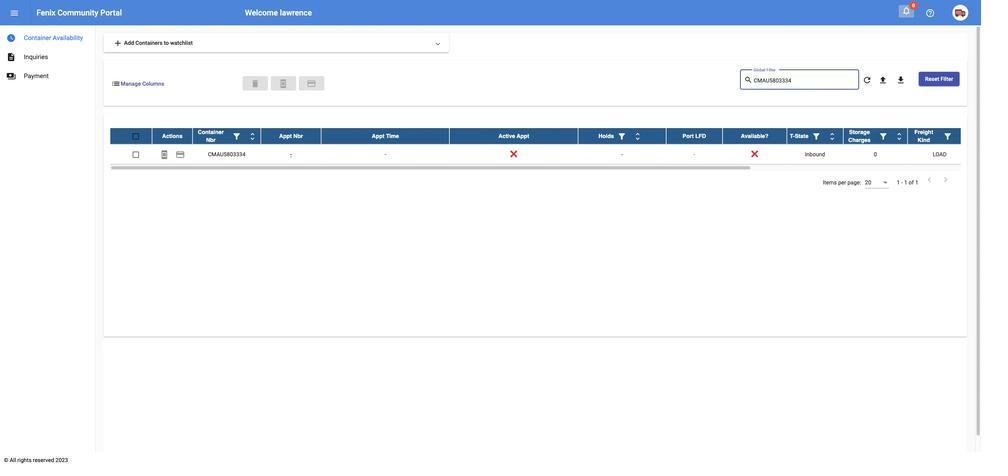 Task type: describe. For each thing, give the bounding box(es) containing it.
1 ❌ from the left
[[510, 151, 517, 158]]

- left of
[[901, 180, 903, 186]]

actions
[[162, 133, 183, 139]]

2 filter_alt from the left
[[617, 132, 627, 142]]

appt nbr column header
[[261, 128, 321, 144]]

delete button
[[243, 76, 268, 90]]

inquiries
[[24, 53, 48, 61]]

unfold_more for storage charges
[[895, 132, 904, 142]]

filter_alt button for freight kind
[[940, 128, 956, 144]]

no color image inside navigate_next button
[[941, 175, 951, 185]]

items
[[823, 180, 837, 186]]

3 column header from the left
[[787, 128, 843, 144]]

- down appt nbr column header
[[290, 151, 292, 158]]

unfold_more for holds
[[633, 132, 643, 142]]

no color image inside refresh button
[[862, 76, 872, 85]]

container availability
[[24, 34, 83, 42]]

inbound
[[805, 151, 825, 158]]

1 column header from the left
[[193, 128, 261, 144]]

storage charges
[[849, 129, 871, 143]]

freight
[[915, 129, 933, 135]]

no color image inside file_download button
[[896, 76, 906, 85]]

book_online for rightmost book_online 'button'
[[279, 79, 288, 88]]

filter_alt for storage charges
[[879, 132, 888, 142]]

reserved
[[33, 457, 54, 464]]

- down holds filter_alt
[[621, 151, 623, 158]]

file_upload button
[[875, 72, 891, 88]]

5 column header from the left
[[908, 128, 972, 144]]

nbr for container nbr
[[206, 137, 216, 143]]

file_upload
[[878, 76, 888, 85]]

no color image containing add
[[113, 39, 123, 48]]

no color image inside notifications_none popup button
[[902, 6, 911, 15]]

1 - 1 of 1
[[897, 180, 918, 186]]

3 filter_alt from the left
[[812, 132, 821, 142]]

cmau5803334
[[208, 151, 246, 158]]

t-
[[790, 133, 795, 139]]

© all rights reserved 2023
[[4, 457, 68, 464]]

refresh button
[[859, 72, 875, 88]]

refresh
[[862, 76, 872, 85]]

- down port lfd column header
[[694, 151, 695, 158]]

container nbr
[[198, 129, 224, 143]]

nbr for appt nbr
[[293, 133, 303, 139]]

0
[[874, 151, 877, 158]]

appt nbr
[[279, 133, 303, 139]]

no color image up load
[[943, 132, 953, 142]]

filter_alt for freight kind
[[943, 132, 953, 142]]

unfold_more button for storage charges
[[891, 128, 907, 144]]

navigate_before button
[[922, 175, 937, 186]]

welcome
[[245, 8, 278, 17]]

container for nbr
[[198, 129, 224, 135]]

add add containers to watchlist
[[113, 39, 193, 48]]

container for availability
[[24, 34, 51, 42]]

load
[[933, 151, 947, 158]]

all
[[10, 457, 16, 464]]

reset filter button
[[919, 72, 960, 86]]

no color image containing payments
[[6, 71, 16, 81]]

port lfd column header
[[666, 128, 723, 144]]

navigate_next
[[941, 175, 951, 185]]

items per page:
[[823, 180, 861, 186]]

appt for appt time
[[372, 133, 385, 139]]

navigate_before
[[925, 175, 934, 185]]

fenix
[[37, 8, 56, 17]]

holds
[[599, 133, 614, 139]]

filter_alt button for storage charges
[[876, 128, 891, 144]]

unfold_more for t-state
[[828, 132, 837, 142]]

rights
[[17, 457, 32, 464]]

containers
[[135, 40, 163, 46]]

Global Watchlist Filter field
[[754, 78, 855, 84]]

actions column header
[[152, 128, 193, 144]]

reset
[[925, 76, 939, 82]]

3 1 from the left
[[915, 180, 918, 186]]

no color image containing watch_later
[[6, 33, 16, 43]]

delete
[[251, 79, 260, 88]]

community
[[57, 8, 98, 17]]

freight kind
[[915, 129, 933, 143]]

appt for appt nbr
[[279, 133, 292, 139]]

notifications_none button
[[899, 5, 914, 18]]

grid containing filter_alt
[[110, 128, 972, 171]]

4 column header from the left
[[843, 128, 908, 144]]

manage
[[121, 81, 141, 87]]

storage
[[849, 129, 870, 135]]

- down appt time column header
[[385, 151, 386, 158]]

notifications_none
[[902, 6, 911, 15]]

payment inside row
[[176, 150, 185, 160]]

2 1 from the left
[[904, 180, 907, 186]]

active
[[499, 133, 515, 139]]

file_download button
[[893, 72, 909, 88]]



Task type: locate. For each thing, give the bounding box(es) containing it.
no color image inside menu button
[[10, 8, 19, 18]]

no color image containing help_outline
[[926, 8, 935, 18]]

1 vertical spatial payment
[[176, 150, 185, 160]]

book_online button right the delete button
[[271, 76, 296, 90]]

0 horizontal spatial appt
[[279, 133, 292, 139]]

filter_alt button for container nbr
[[229, 128, 245, 144]]

nbr inside column header
[[293, 133, 303, 139]]

1 horizontal spatial ❌
[[751, 151, 758, 158]]

1 horizontal spatial container
[[198, 129, 224, 135]]

no color image containing list
[[111, 79, 121, 88]]

❌
[[510, 151, 517, 158], [751, 151, 758, 158]]

unfold_more for container nbr
[[248, 132, 257, 142]]

0 vertical spatial book_online button
[[271, 76, 296, 90]]

add
[[124, 40, 134, 46]]

1 horizontal spatial book_online
[[279, 79, 288, 88]]

of
[[909, 180, 914, 186]]

1 filter_alt button from the left
[[229, 128, 245, 144]]

2 horizontal spatial appt
[[517, 133, 529, 139]]

unfold_more
[[248, 132, 257, 142], [633, 132, 643, 142], [828, 132, 837, 142], [895, 132, 904, 142], [959, 132, 968, 142]]

help_outline
[[926, 8, 935, 18]]

menu
[[10, 8, 19, 18]]

container up the inquiries
[[24, 34, 51, 42]]

no color image containing notifications_none
[[902, 6, 911, 15]]

no color image up description at the left of page
[[6, 33, 16, 43]]

reset filter
[[925, 76, 953, 82]]

unfold_more button for holds
[[630, 128, 646, 144]]

no color image down description at the left of page
[[6, 71, 16, 81]]

book_online button inside row
[[156, 147, 172, 162]]

5 unfold_more from the left
[[959, 132, 968, 142]]

2 column header from the left
[[578, 128, 666, 144]]

list
[[111, 79, 121, 88]]

appt time
[[372, 133, 399, 139]]

no color image up payments
[[6, 52, 16, 62]]

filter_alt right storage charges
[[879, 132, 888, 142]]

portal
[[100, 8, 122, 17]]

book_online inside row
[[160, 150, 169, 160]]

column header
[[193, 128, 261, 144], [578, 128, 666, 144], [787, 128, 843, 144], [843, 128, 908, 144], [908, 128, 972, 144]]

filter_alt button
[[229, 128, 245, 144], [614, 128, 630, 144], [809, 128, 824, 144], [876, 128, 891, 144], [940, 128, 956, 144]]

4 unfold_more from the left
[[895, 132, 904, 142]]

book_online button down actions column header
[[156, 147, 172, 162]]

1 horizontal spatial payment button
[[299, 76, 324, 90]]

no color image containing file_download
[[896, 76, 906, 85]]

filter_alt for container nbr
[[232, 132, 241, 142]]

0 horizontal spatial book_online
[[160, 150, 169, 160]]

no color image
[[902, 6, 911, 15], [10, 8, 19, 18], [113, 39, 123, 48], [744, 75, 754, 85], [896, 76, 906, 85], [111, 79, 121, 88], [307, 79, 317, 88], [232, 132, 241, 142], [248, 132, 257, 142], [633, 132, 643, 142], [812, 132, 821, 142], [828, 132, 837, 142], [879, 132, 888, 142], [959, 132, 968, 142], [160, 150, 169, 160], [176, 150, 185, 160], [925, 175, 934, 185], [941, 175, 951, 185]]

0 horizontal spatial payment
[[176, 150, 185, 160]]

unfold_more button for t-state
[[824, 128, 840, 144]]

book_online
[[279, 79, 288, 88], [160, 150, 169, 160]]

charges
[[849, 137, 871, 143]]

active appt
[[499, 133, 529, 139]]

20
[[865, 180, 871, 186]]

payment button
[[299, 76, 324, 90], [172, 147, 188, 162]]

list manage columns
[[111, 79, 164, 88]]

appt left time
[[372, 133, 385, 139]]

delete image
[[251, 79, 260, 88]]

payment
[[24, 72, 49, 80]]

0 horizontal spatial payment button
[[172, 147, 188, 162]]

0 vertical spatial payment
[[307, 79, 317, 88]]

available?
[[741, 133, 769, 139]]

help_outline button
[[922, 5, 938, 21]]

filter_alt button for t-state
[[809, 128, 824, 144]]

appt inside appt nbr column header
[[279, 133, 292, 139]]

1 unfold_more from the left
[[248, 132, 257, 142]]

2 unfold_more from the left
[[633, 132, 643, 142]]

1 horizontal spatial payment
[[307, 79, 317, 88]]

navigation containing watch_later
[[0, 25, 95, 86]]

no color image containing navigate_next
[[941, 175, 951, 185]]

-
[[290, 151, 292, 158], [385, 151, 386, 158], [621, 151, 623, 158], [694, 151, 695, 158], [901, 180, 903, 186]]

no color image inside navigate_before button
[[925, 175, 934, 185]]

1 horizontal spatial nbr
[[293, 133, 303, 139]]

no color image containing refresh
[[862, 76, 872, 85]]

©
[[4, 457, 8, 464]]

columns
[[142, 81, 164, 87]]

4 filter_alt button from the left
[[876, 128, 891, 144]]

menu button
[[6, 5, 22, 21]]

t-state filter_alt
[[790, 132, 821, 142]]

holds filter_alt
[[599, 132, 627, 142]]

description
[[6, 52, 16, 62]]

2023
[[56, 457, 68, 464]]

no color image inside book_online 'button'
[[279, 79, 288, 88]]

1 vertical spatial book_online
[[160, 150, 169, 160]]

no color image inside file_upload button
[[878, 76, 888, 85]]

active appt column header
[[450, 128, 578, 144]]

filter_alt button for holds
[[614, 128, 630, 144]]

❌ down active appt column header
[[510, 151, 517, 158]]

container
[[24, 34, 51, 42], [198, 129, 224, 135]]

0 vertical spatial container
[[24, 34, 51, 42]]

4 unfold_more button from the left
[[891, 128, 907, 144]]

book_online down actions column header
[[160, 150, 169, 160]]

row containing book_online
[[110, 145, 972, 165]]

nbr
[[293, 133, 303, 139], [206, 137, 216, 143]]

to
[[164, 40, 169, 46]]

row
[[110, 128, 972, 145], [110, 145, 972, 165]]

appt inside appt time column header
[[372, 133, 385, 139]]

no color image right holds
[[617, 132, 627, 142]]

no color image right notifications_none popup button
[[926, 8, 935, 18]]

row containing filter_alt
[[110, 128, 972, 145]]

3 filter_alt button from the left
[[809, 128, 824, 144]]

5 filter_alt button from the left
[[940, 128, 956, 144]]

state
[[795, 133, 809, 139]]

0 vertical spatial payment button
[[299, 76, 324, 90]]

3 unfold_more from the left
[[828, 132, 837, 142]]

file_download
[[896, 76, 906, 85]]

1 vertical spatial book_online button
[[156, 147, 172, 162]]

no color image containing menu
[[10, 8, 19, 18]]

appt
[[279, 133, 292, 139], [372, 133, 385, 139], [517, 133, 529, 139]]

appt right active
[[517, 133, 529, 139]]

book_online for book_online 'button' in the row
[[160, 150, 169, 160]]

1 horizontal spatial appt
[[372, 133, 385, 139]]

❌ down available? column header
[[751, 151, 758, 158]]

- link
[[290, 151, 292, 158]]

1 row from the top
[[110, 128, 972, 145]]

no color image containing file_upload
[[878, 76, 888, 85]]

filter_alt right state
[[812, 132, 821, 142]]

lfd
[[695, 133, 706, 139]]

unfold_more button
[[245, 128, 260, 144], [630, 128, 646, 144], [824, 128, 840, 144], [891, 128, 907, 144], [956, 128, 972, 144]]

5 filter_alt from the left
[[943, 132, 953, 142]]

1 horizontal spatial 1
[[904, 180, 907, 186]]

no color image containing description
[[6, 52, 16, 62]]

no color image containing book_online
[[160, 150, 169, 160]]

appt inside active appt column header
[[517, 133, 529, 139]]

unfold_more for freight kind
[[959, 132, 968, 142]]

filter_alt right holds
[[617, 132, 627, 142]]

2 unfold_more button from the left
[[630, 128, 646, 144]]

kind
[[918, 137, 930, 143]]

no color image left freight kind
[[895, 132, 904, 142]]

watch_later
[[6, 33, 16, 43]]

no color image right refresh
[[878, 76, 888, 85]]

watchlist
[[170, 40, 193, 46]]

1
[[897, 180, 900, 186], [904, 180, 907, 186], [915, 180, 918, 186]]

filter_alt up cmau5803334
[[232, 132, 241, 142]]

add
[[113, 39, 123, 48]]

5 unfold_more button from the left
[[956, 128, 972, 144]]

filter_alt
[[232, 132, 241, 142], [617, 132, 627, 142], [812, 132, 821, 142], [879, 132, 888, 142], [943, 132, 953, 142]]

1 filter_alt from the left
[[232, 132, 241, 142]]

container inside row
[[198, 129, 224, 135]]

availability
[[53, 34, 83, 42]]

0 horizontal spatial book_online button
[[156, 147, 172, 162]]

1 appt from the left
[[279, 133, 292, 139]]

2 ❌ from the left
[[751, 151, 758, 158]]

0 horizontal spatial 1
[[897, 180, 900, 186]]

welcome lawrence
[[245, 8, 312, 17]]

4 filter_alt from the left
[[879, 132, 888, 142]]

1 vertical spatial container
[[198, 129, 224, 135]]

no color image inside book_online 'button'
[[160, 150, 169, 160]]

navigation
[[0, 25, 95, 86]]

appt time column header
[[321, 128, 450, 144]]

book_online button
[[271, 76, 296, 90], [156, 147, 172, 162]]

payment
[[307, 79, 317, 88], [176, 150, 185, 160]]

appt up - 'link'
[[279, 133, 292, 139]]

no color image left file_upload
[[862, 76, 872, 85]]

filter
[[941, 76, 953, 82]]

lawrence
[[280, 8, 312, 17]]

1 1 from the left
[[897, 180, 900, 186]]

no color image inside help_outline "popup button"
[[926, 8, 935, 18]]

no color image containing navigate_before
[[925, 175, 934, 185]]

0 vertical spatial book_online
[[279, 79, 288, 88]]

1 vertical spatial payment button
[[172, 147, 188, 162]]

fenix community portal
[[37, 8, 122, 17]]

0 horizontal spatial ❌
[[510, 151, 517, 158]]

no color image containing unfold_more
[[895, 132, 904, 142]]

page:
[[848, 180, 861, 186]]

filter_alt up load
[[943, 132, 953, 142]]

1 unfold_more button from the left
[[245, 128, 260, 144]]

0 horizontal spatial nbr
[[206, 137, 216, 143]]

no color image right the "delete" image
[[279, 79, 288, 88]]

port
[[683, 133, 694, 139]]

nbr inside container nbr
[[206, 137, 216, 143]]

2 row from the top
[[110, 145, 972, 165]]

per
[[838, 180, 846, 186]]

0 horizontal spatial container
[[24, 34, 51, 42]]

3 appt from the left
[[517, 133, 529, 139]]

1 horizontal spatial book_online button
[[271, 76, 296, 90]]

2 horizontal spatial 1
[[915, 180, 918, 186]]

no color image
[[926, 8, 935, 18], [6, 33, 16, 43], [6, 52, 16, 62], [6, 71, 16, 81], [862, 76, 872, 85], [878, 76, 888, 85], [279, 79, 288, 88], [617, 132, 627, 142], [895, 132, 904, 142], [943, 132, 953, 142]]

unfold_more button for container nbr
[[245, 128, 260, 144]]

navigate_next button
[[939, 175, 953, 186]]

search
[[744, 76, 753, 84]]

port lfd
[[683, 133, 706, 139]]

payments
[[6, 71, 16, 81]]

grid
[[110, 128, 972, 171]]

no color image containing book_online
[[279, 79, 288, 88]]

available? column header
[[723, 128, 787, 144]]

2 appt from the left
[[372, 133, 385, 139]]

time
[[386, 133, 399, 139]]

3 unfold_more button from the left
[[824, 128, 840, 144]]

no color image containing search
[[744, 75, 754, 85]]

2 filter_alt button from the left
[[614, 128, 630, 144]]

book_online right the "delete" image
[[279, 79, 288, 88]]

container up cmau5803334
[[198, 129, 224, 135]]

unfold_more button for freight kind
[[956, 128, 972, 144]]



Task type: vqa. For each thing, say whether or not it's contained in the screenshot.
State
yes



